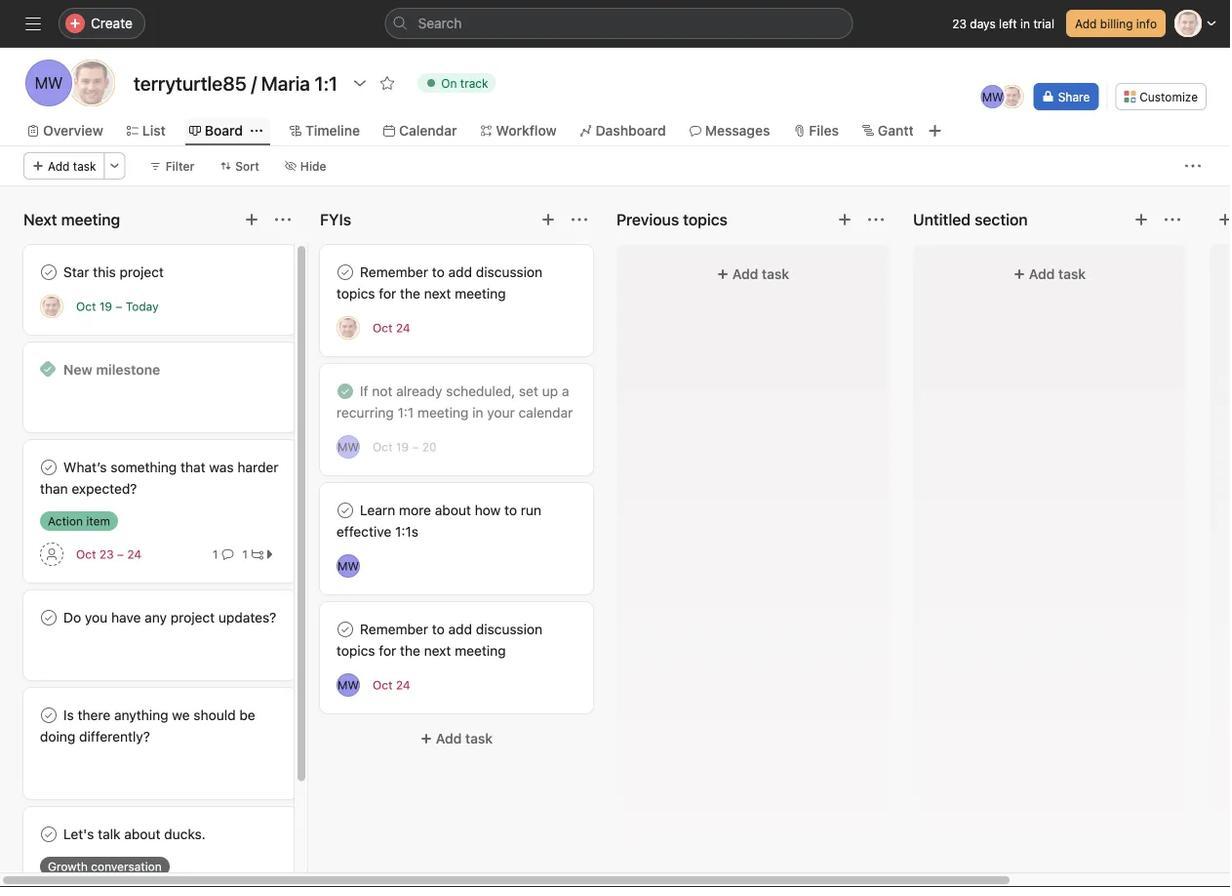 Task type: vqa. For each thing, say whether or not it's contained in the screenshot.
Add member "dropdown button"
no



Task type: locate. For each thing, give the bounding box(es) containing it.
Completed checkbox
[[334, 261, 357, 284], [37, 456, 61, 479], [37, 606, 61, 630], [37, 704, 61, 727]]

in down scheduled,
[[473, 405, 484, 421]]

23 left days
[[953, 17, 967, 30]]

1 vertical spatial 23
[[99, 548, 114, 561]]

mw button for remember to add discussion topics for the next meeting
[[337, 674, 360, 697]]

1 discussion from the top
[[476, 264, 543, 280]]

1 up updates?
[[243, 548, 248, 561]]

0 horizontal spatial 1
[[213, 548, 218, 561]]

1 vertical spatial in
[[473, 405, 484, 421]]

19 for this
[[99, 300, 112, 313]]

oct 19 – today
[[76, 300, 159, 313]]

1 horizontal spatial about
[[435, 502, 471, 518]]

1 horizontal spatial add task image
[[1134, 212, 1150, 227]]

completed checkbox up than at the bottom
[[37, 456, 61, 479]]

more actions image left filter dropdown button
[[109, 160, 121, 172]]

add task image
[[244, 212, 260, 227], [1134, 212, 1150, 227]]

add task image left more section actions image
[[838, 212, 853, 227]]

scheduled,
[[446, 383, 516, 399]]

2 oct 24 button from the top
[[373, 678, 411, 692]]

0 horizontal spatial in
[[473, 405, 484, 421]]

1 horizontal spatial add task image
[[838, 212, 853, 227]]

0 vertical spatial remember
[[360, 264, 429, 280]]

1 oct 24 from the top
[[373, 321, 411, 335]]

conversation
[[91, 860, 162, 874]]

0 horizontal spatial 23
[[99, 548, 114, 561]]

sort button
[[211, 152, 268, 180]]

should
[[194, 707, 236, 723]]

completed image left let's
[[37, 823, 61, 846]]

to
[[432, 264, 445, 280], [505, 502, 517, 518], [432, 621, 445, 637]]

tt button down star
[[40, 295, 63, 318]]

0 vertical spatial next
[[424, 286, 451, 302]]

1 remember from the top
[[360, 264, 429, 280]]

1 for from the top
[[379, 286, 397, 302]]

1 horizontal spatial in
[[1021, 17, 1031, 30]]

1:1s
[[395, 524, 419, 540]]

1 vertical spatial to
[[505, 502, 517, 518]]

20
[[422, 440, 437, 454]]

add task image
[[541, 212, 556, 227], [838, 212, 853, 227]]

1 add task image from the left
[[541, 212, 556, 227]]

1 mw button from the top
[[337, 435, 360, 459]]

1 completed image from the top
[[37, 606, 61, 630]]

add for tt
[[449, 264, 472, 280]]

add tab image
[[928, 123, 944, 139]]

was
[[209, 459, 234, 475]]

1 next from the top
[[424, 286, 451, 302]]

1 horizontal spatial tt button
[[337, 316, 360, 340]]

billing
[[1101, 17, 1134, 30]]

completed image for do
[[37, 606, 61, 630]]

learn
[[360, 502, 396, 518]]

0 vertical spatial in
[[1021, 17, 1031, 30]]

for for mw
[[379, 643, 397, 659]]

the
[[400, 286, 421, 302], [400, 643, 421, 659]]

meeting for mw
[[455, 643, 506, 659]]

0 vertical spatial the
[[400, 286, 421, 302]]

next
[[424, 286, 451, 302], [424, 643, 451, 659]]

completed checkbox down 'fyis'
[[334, 261, 357, 284]]

1 button
[[209, 545, 238, 564], [238, 545, 280, 564]]

completed image
[[37, 261, 61, 284], [334, 261, 357, 284], [334, 380, 357, 403], [37, 456, 61, 479], [334, 499, 357, 522], [334, 618, 357, 641], [37, 704, 61, 727]]

1 vertical spatial discussion
[[476, 621, 543, 637]]

1 vertical spatial remember to add discussion topics for the next meeting
[[337, 621, 543, 659]]

2 horizontal spatial more section actions image
[[1166, 212, 1181, 227]]

1 horizontal spatial 19
[[396, 440, 409, 454]]

1 vertical spatial project
[[171, 610, 215, 626]]

2 remember from the top
[[360, 621, 429, 637]]

1 add task image from the left
[[244, 212, 260, 227]]

0 vertical spatial add
[[449, 264, 472, 280]]

sort
[[236, 159, 259, 173]]

next for mw
[[424, 643, 451, 659]]

search list box
[[385, 8, 854, 39]]

1 vertical spatial for
[[379, 643, 397, 659]]

project right any
[[171, 610, 215, 626]]

messages
[[706, 123, 771, 139]]

recurring
[[337, 405, 394, 421]]

1 more section actions image from the left
[[275, 212, 291, 227]]

is
[[63, 707, 74, 723]]

2 vertical spatial –
[[117, 548, 124, 561]]

discussion for tt
[[476, 264, 543, 280]]

19 down this
[[99, 300, 112, 313]]

add billing info
[[1076, 17, 1158, 30]]

2 add from the top
[[449, 621, 472, 637]]

about for talk
[[124, 826, 161, 842]]

oct for today
[[76, 300, 96, 313]]

2 add task image from the left
[[1134, 212, 1150, 227]]

about
[[435, 502, 471, 518], [124, 826, 161, 842]]

2 discussion from the top
[[476, 621, 543, 637]]

0 horizontal spatial about
[[124, 826, 161, 842]]

project
[[120, 264, 164, 280], [171, 610, 215, 626]]

2 vertical spatial mw button
[[337, 674, 360, 697]]

share button
[[1034, 83, 1099, 110]]

if not already scheduled, set up a recurring 1:1 meeting in your calendar
[[337, 383, 573, 421]]

let's
[[63, 826, 94, 842]]

next for tt
[[424, 286, 451, 302]]

2 the from the top
[[400, 643, 421, 659]]

None text field
[[129, 65, 343, 101]]

1
[[213, 548, 218, 561], [243, 548, 248, 561]]

1 up do you have any project updates?
[[213, 548, 218, 561]]

2 more section actions image from the left
[[572, 212, 588, 227]]

0 vertical spatial for
[[379, 286, 397, 302]]

1 horizontal spatial 23
[[953, 17, 967, 30]]

more actions image
[[1186, 158, 1202, 174], [109, 160, 121, 172]]

3 mw button from the top
[[337, 674, 360, 697]]

0 vertical spatial oct 24 button
[[373, 321, 411, 335]]

in inside if not already scheduled, set up a recurring 1:1 meeting in your calendar
[[473, 405, 484, 421]]

meeting
[[455, 286, 506, 302], [418, 405, 469, 421], [455, 643, 506, 659]]

2 oct 24 from the top
[[373, 678, 411, 692]]

0 vertical spatial remember to add discussion topics for the next meeting
[[337, 264, 543, 302]]

0 vertical spatial to
[[432, 264, 445, 280]]

2 vertical spatial 24
[[396, 678, 411, 692]]

0 vertical spatial 23
[[953, 17, 967, 30]]

2 completed image from the top
[[37, 823, 61, 846]]

mw button
[[337, 435, 360, 459], [337, 554, 360, 578], [337, 674, 360, 697]]

mw
[[35, 74, 63, 92], [983, 90, 1004, 103], [338, 440, 359, 454], [338, 559, 359, 573], [338, 678, 359, 692]]

action item
[[48, 514, 110, 528]]

1 vertical spatial 19
[[396, 440, 409, 454]]

– for already
[[412, 440, 419, 454]]

1 vertical spatial about
[[124, 826, 161, 842]]

add task image for fyis
[[541, 212, 556, 227]]

add
[[449, 264, 472, 280], [449, 621, 472, 637]]

1 vertical spatial remember
[[360, 621, 429, 637]]

1 remember to add discussion topics for the next meeting from the top
[[337, 264, 543, 302]]

0 horizontal spatial more section actions image
[[275, 212, 291, 227]]

discussion
[[476, 264, 543, 280], [476, 621, 543, 637]]

a
[[562, 383, 570, 399]]

in right left
[[1021, 17, 1031, 30]]

star this project
[[63, 264, 164, 280]]

0 horizontal spatial add task image
[[541, 212, 556, 227]]

for for tt
[[379, 286, 397, 302]]

tt button up if
[[337, 316, 360, 340]]

1:1
[[398, 405, 414, 421]]

oct 24 for tt
[[373, 321, 411, 335]]

2 add task image from the left
[[838, 212, 853, 227]]

discussion for mw
[[476, 621, 543, 637]]

than
[[40, 481, 68, 497]]

completed checkbox left the do at the bottom left
[[37, 606, 61, 630]]

0 vertical spatial oct 24
[[373, 321, 411, 335]]

tt button
[[40, 295, 63, 318], [337, 316, 360, 340]]

24
[[396, 321, 411, 335], [127, 548, 142, 561], [396, 678, 411, 692]]

1 vertical spatial mw button
[[337, 554, 360, 578]]

1 the from the top
[[400, 286, 421, 302]]

tt up recurring
[[341, 321, 356, 335]]

messages link
[[690, 120, 771, 142]]

let's talk about ducks.
[[63, 826, 206, 842]]

0 horizontal spatial 19
[[99, 300, 112, 313]]

1 vertical spatial topics
[[337, 643, 375, 659]]

set
[[519, 383, 539, 399]]

add for mw
[[449, 621, 472, 637]]

1 horizontal spatial more section actions image
[[572, 212, 588, 227]]

–
[[116, 300, 122, 313], [412, 440, 419, 454], [117, 548, 124, 561]]

2 1 from the left
[[243, 548, 248, 561]]

completed checkbox for let's talk about ducks.
[[37, 823, 61, 846]]

1 topics from the top
[[337, 286, 375, 302]]

completed image
[[37, 606, 61, 630], [37, 823, 61, 846]]

1 vertical spatial meeting
[[418, 405, 469, 421]]

1 vertical spatial –
[[412, 440, 419, 454]]

completed image for let's
[[37, 823, 61, 846]]

1 horizontal spatial project
[[171, 610, 215, 626]]

about right talk on the left bottom of page
[[124, 826, 161, 842]]

0 vertical spatial 24
[[396, 321, 411, 335]]

0 vertical spatial discussion
[[476, 264, 543, 280]]

about left how
[[435, 502, 471, 518]]

task
[[73, 159, 96, 173], [762, 266, 790, 282], [1059, 266, 1087, 282], [466, 731, 493, 747]]

workflow
[[496, 123, 557, 139]]

search button
[[385, 8, 854, 39]]

topics for mw
[[337, 643, 375, 659]]

oct for 20
[[373, 440, 393, 454]]

project up today
[[120, 264, 164, 280]]

remember to add discussion topics for the next meeting
[[337, 264, 543, 302], [337, 621, 543, 659]]

oct
[[76, 300, 96, 313], [373, 321, 393, 335], [373, 440, 393, 454], [76, 548, 96, 561], [373, 678, 393, 692]]

oct 23 – 24
[[76, 548, 142, 561]]

0 vertical spatial about
[[435, 502, 471, 518]]

1 vertical spatial add
[[449, 621, 472, 637]]

about inside learn more about how to run effective 1:1s
[[435, 502, 471, 518]]

2 remember to add discussion topics for the next meeting from the top
[[337, 621, 543, 659]]

1 vertical spatial next
[[424, 643, 451, 659]]

2 vertical spatial meeting
[[455, 643, 506, 659]]

growth conversation
[[48, 860, 162, 874]]

anything
[[114, 707, 168, 723]]

0 vertical spatial 19
[[99, 300, 112, 313]]

any
[[145, 610, 167, 626]]

add task image down workflow
[[541, 212, 556, 227]]

0 vertical spatial completed image
[[37, 606, 61, 630]]

add inside button
[[1076, 17, 1098, 30]]

1 vertical spatial completed image
[[37, 823, 61, 846]]

0 vertical spatial project
[[120, 264, 164, 280]]

0 vertical spatial –
[[116, 300, 122, 313]]

1 add from the top
[[449, 264, 472, 280]]

Completed checkbox
[[37, 261, 61, 284], [334, 380, 357, 403], [334, 499, 357, 522], [334, 618, 357, 641], [37, 823, 61, 846]]

1 oct 24 button from the top
[[373, 321, 411, 335]]

completed checkbox for what's something that was harder than expected?
[[37, 456, 61, 479]]

completed image left the do at the bottom left
[[37, 606, 61, 630]]

– left 20
[[412, 440, 419, 454]]

expand sidebar image
[[25, 16, 41, 31]]

harder
[[238, 459, 279, 475]]

19 for not
[[396, 440, 409, 454]]

– left today
[[116, 300, 122, 313]]

topics for tt
[[337, 286, 375, 302]]

2 topics from the top
[[337, 643, 375, 659]]

2 for from the top
[[379, 643, 397, 659]]

more actions image down customize on the right of the page
[[1186, 158, 1202, 174]]

completed checkbox left is
[[37, 704, 61, 727]]

tab actions image
[[251, 125, 263, 137]]

1 horizontal spatial 1
[[243, 548, 248, 561]]

0 vertical spatial meeting
[[455, 286, 506, 302]]

3 more section actions image from the left
[[1166, 212, 1181, 227]]

there
[[78, 707, 111, 723]]

23 down item
[[99, 548, 114, 561]]

0 horizontal spatial add task image
[[244, 212, 260, 227]]

on
[[441, 76, 457, 90]]

1 vertical spatial oct 24 button
[[373, 678, 411, 692]]

19 left 20
[[396, 440, 409, 454]]

2 vertical spatial to
[[432, 621, 445, 637]]

1 vertical spatial the
[[400, 643, 421, 659]]

0 vertical spatial mw button
[[337, 435, 360, 459]]

0 horizontal spatial tt button
[[40, 295, 63, 318]]

oct 24 button
[[373, 321, 411, 335], [373, 678, 411, 692]]

– up have
[[117, 548, 124, 561]]

completed checkbox for remember to add discussion topics for the next meeting
[[334, 618, 357, 641]]

for
[[379, 286, 397, 302], [379, 643, 397, 659]]

tt
[[82, 74, 101, 92], [1006, 90, 1020, 103], [44, 300, 59, 313], [341, 321, 356, 335]]

2 next from the top
[[424, 643, 451, 659]]

oct 24
[[373, 321, 411, 335], [373, 678, 411, 692]]

19
[[99, 300, 112, 313], [396, 440, 409, 454]]

– for project
[[116, 300, 122, 313]]

more section actions image
[[275, 212, 291, 227], [572, 212, 588, 227], [1166, 212, 1181, 227]]

0 vertical spatial topics
[[337, 286, 375, 302]]

completed checkbox for if not already scheduled, set up a recurring 1:1 meeting in your calendar
[[334, 380, 357, 403]]

days
[[971, 17, 996, 30]]

1 vertical spatial oct 24
[[373, 678, 411, 692]]



Task type: describe. For each thing, give the bounding box(es) containing it.
calendar link
[[384, 120, 457, 142]]

what's
[[63, 459, 107, 475]]

Completed milestone checkbox
[[40, 361, 56, 377]]

board link
[[189, 120, 243, 142]]

remember to add discussion topics for the next meeting for mw
[[337, 621, 543, 659]]

oct 24 button for tt
[[373, 321, 411, 335]]

add billing info button
[[1067, 10, 1167, 37]]

already
[[396, 383, 443, 399]]

hide
[[300, 159, 327, 173]]

action
[[48, 514, 83, 528]]

1 vertical spatial 24
[[127, 548, 142, 561]]

more section actions image for next meeting
[[275, 212, 291, 227]]

learn more about how to run effective 1:1s
[[337, 502, 542, 540]]

to inside learn more about how to run effective 1:1s
[[505, 502, 517, 518]]

tt button for next meeting
[[40, 295, 63, 318]]

24 for tt
[[396, 321, 411, 335]]

filter
[[166, 159, 195, 173]]

do you have any project updates?
[[63, 610, 277, 626]]

completed checkbox for learn more about how to run effective 1:1s
[[334, 499, 357, 522]]

oct 24 for mw
[[373, 678, 411, 692]]

new milestone
[[63, 362, 160, 378]]

1 1 button from the left
[[209, 545, 238, 564]]

differently?
[[79, 729, 150, 745]]

on track
[[441, 76, 489, 90]]

updates?
[[219, 610, 277, 626]]

doing
[[40, 729, 75, 745]]

list
[[142, 123, 166, 139]]

talk
[[98, 826, 121, 842]]

completed checkbox for do you have any project updates?
[[37, 606, 61, 630]]

do
[[63, 610, 81, 626]]

create
[[91, 15, 133, 31]]

overview link
[[27, 120, 103, 142]]

have
[[111, 610, 141, 626]]

tt up overview
[[82, 74, 101, 92]]

that
[[181, 459, 206, 475]]

something
[[111, 459, 177, 475]]

mw for 2nd mw button from the bottom of the page
[[338, 559, 359, 573]]

we
[[172, 707, 190, 723]]

remember for tt
[[360, 264, 429, 280]]

2 1 button from the left
[[238, 545, 280, 564]]

remember for mw
[[360, 621, 429, 637]]

oct 24 button for mw
[[373, 678, 411, 692]]

overview
[[43, 123, 103, 139]]

dashboard link
[[580, 120, 666, 142]]

files
[[810, 123, 839, 139]]

tt button for fyis
[[337, 316, 360, 340]]

more
[[399, 502, 431, 518]]

up
[[542, 383, 558, 399]]

create button
[[59, 8, 145, 39]]

24 for mw
[[396, 678, 411, 692]]

track
[[461, 76, 489, 90]]

you
[[85, 610, 108, 626]]

more section actions image
[[869, 212, 884, 227]]

expected?
[[72, 481, 137, 497]]

customize
[[1140, 90, 1199, 103]]

tt left the share button
[[1006, 90, 1020, 103]]

how
[[475, 502, 501, 518]]

untitled section
[[914, 210, 1029, 229]]

files link
[[794, 120, 839, 142]]

23 days left in trial
[[953, 17, 1055, 30]]

remember to add discussion topics for the next meeting for tt
[[337, 264, 543, 302]]

calendar
[[519, 405, 573, 421]]

meeting inside if not already scheduled, set up a recurring 1:1 meeting in your calendar
[[418, 405, 469, 421]]

oct for 24
[[76, 548, 96, 561]]

about for more
[[435, 502, 471, 518]]

star
[[63, 264, 89, 280]]

run
[[521, 502, 542, 518]]

hide button
[[276, 152, 335, 180]]

board
[[205, 123, 243, 139]]

mw for mw button related to remember to add discussion topics for the next meeting
[[338, 678, 359, 692]]

timeline link
[[290, 120, 360, 142]]

info
[[1137, 17, 1158, 30]]

add task image for next meeting
[[244, 212, 260, 227]]

add task image for previous topics
[[838, 212, 853, 227]]

today
[[126, 300, 159, 313]]

to for mw
[[432, 621, 445, 637]]

filter button
[[141, 152, 203, 180]]

your
[[487, 405, 515, 421]]

customize button
[[1116, 83, 1208, 110]]

list link
[[127, 120, 166, 142]]

is there anything we should be doing differently?
[[40, 707, 255, 745]]

mw button for if not already scheduled, set up a recurring 1:1 meeting in your calendar
[[337, 435, 360, 459]]

previous topics
[[617, 210, 728, 229]]

add to starred image
[[380, 75, 395, 91]]

not
[[372, 383, 393, 399]]

be
[[240, 707, 255, 723]]

mw for mw button associated with if not already scheduled, set up a recurring 1:1 meeting in your calendar
[[338, 440, 359, 454]]

0 horizontal spatial project
[[120, 264, 164, 280]]

0 horizontal spatial more actions image
[[109, 160, 121, 172]]

next meeting
[[23, 210, 120, 229]]

meeting for tt
[[455, 286, 506, 302]]

new
[[63, 362, 93, 378]]

calendar
[[399, 123, 457, 139]]

left
[[1000, 17, 1018, 30]]

more section actions image for fyis
[[572, 212, 588, 227]]

completed checkbox for remember to add discussion topics for the next meeting
[[334, 261, 357, 284]]

2 mw button from the top
[[337, 554, 360, 578]]

item
[[86, 514, 110, 528]]

effective
[[337, 524, 392, 540]]

search
[[418, 15, 462, 31]]

1 horizontal spatial more actions image
[[1186, 158, 1202, 174]]

dashboard
[[596, 123, 666, 139]]

more section actions image for untitled section
[[1166, 212, 1181, 227]]

add task image for untitled section
[[1134, 212, 1150, 227]]

this
[[93, 264, 116, 280]]

on track button
[[409, 69, 505, 97]]

workflow link
[[481, 120, 557, 142]]

completed checkbox for star this project
[[37, 261, 61, 284]]

completed milestone image
[[40, 361, 56, 377]]

show options image
[[353, 75, 368, 91]]

share
[[1059, 90, 1091, 103]]

gantt link
[[863, 120, 914, 142]]

completed checkbox for is there anything we should be doing differently?
[[37, 704, 61, 727]]

growth
[[48, 860, 88, 874]]

to for tt
[[432, 264, 445, 280]]

1 1 from the left
[[213, 548, 218, 561]]

fyis
[[320, 210, 351, 229]]

the for tt
[[400, 286, 421, 302]]

tt up completed milestone option
[[44, 300, 59, 313]]

if
[[360, 383, 369, 399]]

trial
[[1034, 17, 1055, 30]]

the for mw
[[400, 643, 421, 659]]

milestone
[[96, 362, 160, 378]]



